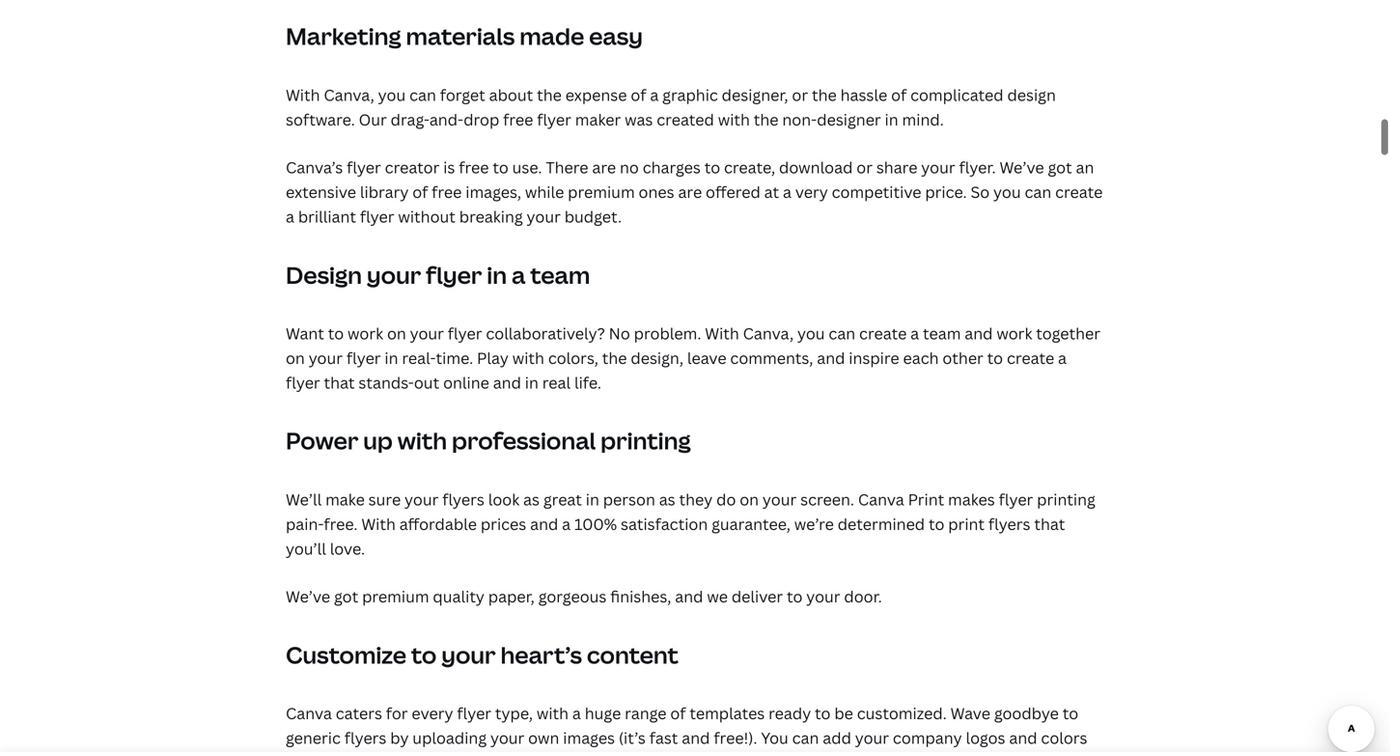 Task type: describe. For each thing, give the bounding box(es) containing it.
design
[[1008, 84, 1056, 105]]

want
[[286, 323, 324, 344]]

to up offered
[[705, 157, 721, 178]]

add
[[823, 728, 852, 748]]

huge
[[585, 703, 621, 724]]

flyer inside canva caters for every flyer type, with a huge range of templates ready to be customized. wave goodbye to generic flyers by uploading your own images (it's fast and free!). you can add your company logos and color
[[457, 703, 492, 724]]

goodbye
[[994, 703, 1059, 724]]

2 work from the left
[[997, 323, 1033, 344]]

they
[[679, 489, 713, 510]]

a right at
[[783, 182, 792, 202]]

breaking
[[459, 206, 523, 227]]

of up was
[[631, 84, 646, 105]]

every
[[412, 703, 453, 724]]

marketing materials made easy
[[286, 20, 643, 52]]

got inside canva's flyer creator is free to use. there are no charges to create, download or share your flyer. we've got an extensive library of free images, while premium ones are offered at a very competitive price. so you can create a brilliant flyer without breaking your budget.
[[1048, 157, 1073, 178]]

a left 'brilliant'
[[286, 206, 294, 227]]

we
[[707, 586, 728, 607]]

with inside canva caters for every flyer type, with a huge range of templates ready to be customized. wave goodbye to generic flyers by uploading your own images (it's fast and free!). you can add your company logos and color
[[537, 703, 569, 724]]

to right goodbye
[[1063, 703, 1079, 724]]

and right fast
[[682, 728, 710, 748]]

charges
[[643, 157, 701, 178]]

of up mind.
[[891, 84, 907, 105]]

flyer.
[[959, 157, 996, 178]]

offered
[[706, 182, 761, 202]]

and left we
[[675, 586, 703, 607]]

templates
[[690, 703, 765, 724]]

in left real
[[525, 372, 539, 393]]

1 horizontal spatial are
[[678, 182, 702, 202]]

prices
[[481, 514, 527, 535]]

a inside canva caters for every flyer type, with a huge range of templates ready to be customized. wave goodbye to generic flyers by uploading your own images (it's fast and free!). you can add your company logos and color
[[573, 703, 581, 724]]

a inside the we'll make sure your flyers look as great in person as they do on your screen. canva print makes flyer printing pain-free. with affordable prices and a 100% satisfaction guarantee, we're determined to print flyers that you'll love.
[[562, 514, 571, 535]]

0 vertical spatial flyers
[[442, 489, 485, 510]]

1 work from the left
[[348, 323, 383, 344]]

you
[[761, 728, 789, 748]]

you inside want to work on your flyer collaboratively? no problem. with canva, you can create a team and work together on your flyer in real-time. play with colors, the design, leave comments, and inspire each other to create a flyer that stands-out online and in real life.
[[798, 323, 825, 344]]

door.
[[844, 586, 882, 607]]

canva, inside the with canva, you can forget about the expense of a graphic designer, or the hassle of complicated design software. our drag-and-drop free flyer maker was created with the non-designer in mind.
[[324, 84, 374, 105]]

out
[[414, 372, 440, 393]]

to up images,
[[493, 157, 509, 178]]

and left inspire
[[817, 348, 845, 368]]

0 horizontal spatial premium
[[362, 586, 429, 607]]

your up affordable
[[405, 489, 439, 510]]

competitive
[[832, 182, 922, 202]]

flyer up the time.
[[448, 323, 482, 344]]

2 as from the left
[[659, 489, 676, 510]]

other
[[943, 348, 984, 368]]

you inside the with canva, you can forget about the expense of a graphic designer, or the hassle of complicated design software. our drag-and-drop free flyer maker was created with the non-designer in mind.
[[378, 84, 406, 105]]

wave
[[951, 703, 991, 724]]

play
[[477, 348, 509, 368]]

extensive
[[286, 182, 356, 202]]

affordable
[[400, 514, 477, 535]]

flyer inside the with canva, you can forget about the expense of a graphic designer, or the hassle of complicated design software. our drag-and-drop free flyer maker was created with the non-designer in mind.
[[537, 109, 572, 130]]

you'll
[[286, 538, 326, 559]]

to inside the we'll make sure your flyers look as great in person as they do on your screen. canva print makes flyer printing pain-free. with affordable prices and a 100% satisfaction guarantee, we're determined to print flyers that you'll love.
[[929, 514, 945, 535]]

company
[[893, 728, 962, 748]]

pain-
[[286, 514, 324, 535]]

colors,
[[548, 348, 599, 368]]

love.
[[330, 538, 365, 559]]

in down the breaking
[[487, 259, 507, 290]]

premium inside canva's flyer creator is free to use. there are no charges to create, download or share your flyer. we've got an extensive library of free images, while premium ones are offered at a very competitive price. so you can create a brilliant flyer without breaking your budget.
[[568, 182, 635, 202]]

1 vertical spatial got
[[334, 586, 358, 607]]

content
[[587, 639, 679, 670]]

with canva, you can forget about the expense of a graphic designer, or the hassle of complicated design software. our drag-and-drop free flyer maker was created with the non-designer in mind.
[[286, 84, 1056, 130]]

non-
[[783, 109, 817, 130]]

is
[[443, 157, 455, 178]]

online
[[443, 372, 489, 393]]

software.
[[286, 109, 355, 130]]

ones
[[639, 182, 675, 202]]

satisfaction
[[621, 514, 708, 535]]

printing inside the we'll make sure your flyers look as great in person as they do on your screen. canva print makes flyer printing pain-free. with affordable prices and a 100% satisfaction guarantee, we're determined to print flyers that you'll love.
[[1037, 489, 1096, 510]]

can inside canva caters for every flyer type, with a huge range of templates ready to be customized. wave goodbye to generic flyers by uploading your own images (it's fast and free!). you can add your company logos and color
[[792, 728, 819, 748]]

very
[[796, 182, 828, 202]]

share
[[877, 157, 918, 178]]

great
[[544, 489, 582, 510]]

0 horizontal spatial create
[[859, 323, 907, 344]]

be
[[835, 703, 854, 724]]

design your flyer in a team
[[286, 259, 590, 290]]

in up stands-
[[385, 348, 398, 368]]

your down type,
[[491, 728, 525, 748]]

makes
[[948, 489, 995, 510]]

on inside the we'll make sure your flyers look as great in person as they do on your screen. canva print makes flyer printing pain-free. with affordable prices and a 100% satisfaction guarantee, we're determined to print flyers that you'll love.
[[740, 489, 759, 510]]

customize to your heart's content
[[286, 639, 679, 670]]

deliver
[[732, 586, 783, 607]]

print
[[908, 489, 945, 510]]

with inside the we'll make sure your flyers look as great in person as they do on your screen. canva print makes flyer printing pain-free. with affordable prices and a 100% satisfaction guarantee, we're determined to print flyers that you'll love.
[[361, 514, 396, 535]]

problem.
[[634, 323, 701, 344]]

about
[[489, 84, 533, 105]]

with right up
[[398, 425, 447, 457]]

hassle
[[841, 84, 888, 105]]

in inside the with canva, you can forget about the expense of a graphic designer, or the hassle of complicated design software. our drag-and-drop free flyer maker was created with the non-designer in mind.
[[885, 109, 899, 130]]

drag-
[[391, 109, 430, 130]]

the up non-
[[812, 84, 837, 105]]

professional
[[452, 425, 596, 457]]

by
[[390, 728, 409, 748]]

and-
[[430, 109, 464, 130]]

your down want
[[309, 348, 343, 368]]

in inside the we'll make sure your flyers look as great in person as they do on your screen. canva print makes flyer printing pain-free. with affordable prices and a 100% satisfaction guarantee, we're determined to print flyers that you'll love.
[[586, 489, 600, 510]]

download
[[779, 157, 853, 178]]

to right deliver
[[787, 586, 803, 607]]

customize
[[286, 639, 407, 670]]

1 vertical spatial free
[[459, 157, 489, 178]]

can inside the with canva, you can forget about the expense of a graphic designer, or the hassle of complicated design software. our drag-and-drop free flyer maker was created with the non-designer in mind.
[[410, 84, 436, 105]]

images
[[563, 728, 615, 748]]

mind.
[[902, 109, 944, 130]]

free!).
[[714, 728, 758, 748]]

power up with professional printing
[[286, 425, 691, 457]]

customized.
[[857, 703, 947, 724]]

so
[[971, 182, 990, 202]]

forget
[[440, 84, 486, 105]]

while
[[525, 182, 564, 202]]

design,
[[631, 348, 684, 368]]

(it's
[[619, 728, 646, 748]]

easy
[[589, 20, 643, 52]]

canva caters for every flyer type, with a huge range of templates ready to be customized. wave goodbye to generic flyers by uploading your own images (it's fast and free!). you can add your company logos and color
[[286, 703, 1088, 752]]

of inside canva's flyer creator is free to use. there are no charges to create, download or share your flyer. we've got an extensive library of free images, while premium ones are offered at a very competitive price. so you can create a brilliant flyer without breaking your budget.
[[413, 182, 428, 202]]

a down together
[[1058, 348, 1067, 368]]

design
[[286, 259, 362, 290]]

range
[[625, 703, 667, 724]]



Task type: locate. For each thing, give the bounding box(es) containing it.
fast
[[650, 728, 678, 748]]

flyers right print
[[989, 514, 1031, 535]]

can down ready
[[792, 728, 819, 748]]

1 vertical spatial canva,
[[743, 323, 794, 344]]

1 vertical spatial you
[[994, 182, 1021, 202]]

1 horizontal spatial or
[[857, 157, 873, 178]]

do
[[717, 489, 736, 510]]

canva inside canva caters for every flyer type, with a huge range of templates ready to be customized. wave goodbye to generic flyers by uploading your own images (it's fast and free!). you can add your company logos and color
[[286, 703, 332, 724]]

and up "other"
[[965, 323, 993, 344]]

a down the breaking
[[512, 259, 526, 290]]

to right "other"
[[988, 348, 1003, 368]]

2 horizontal spatial flyers
[[989, 514, 1031, 535]]

maker
[[575, 109, 621, 130]]

of inside canva caters for every flyer type, with a huge range of templates ready to be customized. wave goodbye to generic flyers by uploading your own images (it's fast and free!). you can add your company logos and color
[[671, 703, 686, 724]]

work left together
[[997, 323, 1033, 344]]

with inside want to work on your flyer collaboratively? no problem. with canva, you can create a team and work together on your flyer in real-time. play with colors, the design, leave comments, and inspire each other to create a flyer that stands-out online and in real life.
[[705, 323, 740, 344]]

that
[[324, 372, 355, 393], [1035, 514, 1065, 535]]

flyer up uploading
[[457, 703, 492, 724]]

0 vertical spatial with
[[286, 84, 320, 105]]

1 vertical spatial printing
[[1037, 489, 1096, 510]]

are down "charges"
[[678, 182, 702, 202]]

together
[[1036, 323, 1101, 344]]

0 vertical spatial or
[[792, 84, 808, 105]]

heart's
[[501, 639, 582, 670]]

team inside want to work on your flyer collaboratively? no problem. with canva, you can create a team and work together on your flyer in real-time. play with colors, the design, leave comments, and inspire each other to create a flyer that stands-out online and in real life.
[[923, 323, 961, 344]]

1 horizontal spatial flyers
[[442, 489, 485, 510]]

look
[[488, 489, 520, 510]]

can up drag-
[[410, 84, 436, 105]]

determined
[[838, 514, 925, 535]]

work up stands-
[[348, 323, 383, 344]]

1 vertical spatial on
[[286, 348, 305, 368]]

of up fast
[[671, 703, 686, 724]]

0 vertical spatial got
[[1048, 157, 1073, 178]]

1 vertical spatial with
[[705, 323, 740, 344]]

sure
[[369, 489, 401, 510]]

flyer down library
[[360, 206, 394, 227]]

at
[[764, 182, 779, 202]]

premium left quality at the left bottom of the page
[[362, 586, 429, 607]]

that inside the we'll make sure your flyers look as great in person as they do on your screen. canva print makes flyer printing pain-free. with affordable prices and a 100% satisfaction guarantee, we're determined to print flyers that you'll love.
[[1035, 514, 1065, 535]]

canva's
[[286, 157, 343, 178]]

power
[[286, 425, 359, 457]]

to down the print
[[929, 514, 945, 535]]

with down collaboratively?
[[513, 348, 545, 368]]

1 vertical spatial or
[[857, 157, 873, 178]]

can inside canva's flyer creator is free to use. there are no charges to create, download or share your flyer. we've got an extensive library of free images, while premium ones are offered at a very competitive price. so you can create a brilliant flyer without breaking your budget.
[[1025, 182, 1052, 202]]

paper,
[[488, 586, 535, 607]]

as
[[523, 489, 540, 510], [659, 489, 676, 510]]

as right look
[[523, 489, 540, 510]]

1 horizontal spatial create
[[1007, 348, 1055, 368]]

or
[[792, 84, 808, 105], [857, 157, 873, 178]]

1 vertical spatial that
[[1035, 514, 1065, 535]]

your down while
[[527, 206, 561, 227]]

0 vertical spatial canva,
[[324, 84, 374, 105]]

2 horizontal spatial you
[[994, 182, 1021, 202]]

you up drag-
[[378, 84, 406, 105]]

0 horizontal spatial got
[[334, 586, 358, 607]]

2 vertical spatial with
[[361, 514, 396, 535]]

and down goodbye
[[1009, 728, 1038, 748]]

0 horizontal spatial canva,
[[324, 84, 374, 105]]

drop
[[464, 109, 500, 130]]

we're
[[794, 514, 834, 535]]

designer
[[817, 109, 881, 130]]

with up leave
[[705, 323, 740, 344]]

brilliant
[[298, 206, 356, 227]]

1 as from the left
[[523, 489, 540, 510]]

2 horizontal spatial on
[[740, 489, 759, 510]]

creator
[[385, 157, 440, 178]]

on up real-
[[387, 323, 406, 344]]

that right print
[[1035, 514, 1065, 535]]

finishes,
[[611, 586, 672, 607]]

the inside want to work on your flyer collaboratively? no problem. with canva, you can create a team and work together on your flyer in real-time. play with colors, the design, leave comments, and inspire each other to create a flyer that stands-out online and in real life.
[[602, 348, 627, 368]]

0 horizontal spatial that
[[324, 372, 355, 393]]

0 horizontal spatial on
[[286, 348, 305, 368]]

1 horizontal spatial work
[[997, 323, 1033, 344]]

create up inspire
[[859, 323, 907, 344]]

2 vertical spatial on
[[740, 489, 759, 510]]

1 vertical spatial are
[[678, 182, 702, 202]]

got
[[1048, 157, 1073, 178], [334, 586, 358, 607]]

life.
[[575, 372, 602, 393]]

canva's flyer creator is free to use. there are no charges to create, download or share your flyer. we've got an extensive library of free images, while premium ones are offered at a very competitive price. so you can create a brilliant flyer without breaking your budget.
[[286, 157, 1103, 227]]

canva, up our
[[324, 84, 374, 105]]

0 horizontal spatial team
[[530, 259, 590, 290]]

0 vertical spatial canva
[[858, 489, 905, 510]]

you up 'comments,'
[[798, 323, 825, 344]]

2 vertical spatial flyers
[[344, 728, 387, 748]]

free right is
[[459, 157, 489, 178]]

1 vertical spatial canva
[[286, 703, 332, 724]]

print
[[949, 514, 985, 535]]

1 vertical spatial we've
[[286, 586, 330, 607]]

a up was
[[650, 84, 659, 105]]

marketing
[[286, 20, 401, 52]]

or inside canva's flyer creator is free to use. there are no charges to create, download or share your flyer. we've got an extensive library of free images, while premium ones are offered at a very competitive price. so you can create a brilliant flyer without breaking your budget.
[[857, 157, 873, 178]]

got down love.
[[334, 586, 358, 607]]

your down quality at the left bottom of the page
[[442, 639, 496, 670]]

and down play
[[493, 372, 521, 393]]

1 horizontal spatial as
[[659, 489, 676, 510]]

can
[[410, 84, 436, 105], [1025, 182, 1052, 202], [829, 323, 856, 344], [792, 728, 819, 748]]

0 horizontal spatial you
[[378, 84, 406, 105]]

1 horizontal spatial canva,
[[743, 323, 794, 344]]

0 vertical spatial printing
[[601, 425, 691, 457]]

we'll
[[286, 489, 322, 510]]

canva, inside want to work on your flyer collaboratively? no problem. with canva, you can create a team and work together on your flyer in real-time. play with colors, the design, leave comments, and inspire each other to create a flyer that stands-out online and in real life.
[[743, 323, 794, 344]]

with
[[286, 84, 320, 105], [705, 323, 740, 344], [361, 514, 396, 535]]

0 vertical spatial team
[[530, 259, 590, 290]]

2 vertical spatial create
[[1007, 348, 1055, 368]]

0 vertical spatial premium
[[568, 182, 635, 202]]

we've inside canva's flyer creator is free to use. there are no charges to create, download or share your flyer. we've got an extensive library of free images, while premium ones are offered at a very competitive price. so you can create a brilliant flyer without breaking your budget.
[[1000, 157, 1044, 178]]

a left huge
[[573, 703, 581, 724]]

flyer
[[537, 109, 572, 130], [347, 157, 381, 178], [360, 206, 394, 227], [426, 259, 482, 290], [448, 323, 482, 344], [347, 348, 381, 368], [286, 372, 320, 393], [999, 489, 1034, 510], [457, 703, 492, 724]]

1 horizontal spatial printing
[[1037, 489, 1096, 510]]

or up non-
[[792, 84, 808, 105]]

without
[[398, 206, 456, 227]]

create down together
[[1007, 348, 1055, 368]]

0 vertical spatial you
[[378, 84, 406, 105]]

with inside the with canva, you can forget about the expense of a graphic designer, or the hassle of complicated design software. our drag-and-drop free flyer maker was created with the non-designer in mind.
[[286, 84, 320, 105]]

flyer down want
[[286, 372, 320, 393]]

create down an
[[1056, 182, 1103, 202]]

with inside want to work on your flyer collaboratively? no problem. with canva, you can create a team and work together on your flyer in real-time. play with colors, the design, leave comments, and inspire each other to create a flyer that stands-out online and in real life.
[[513, 348, 545, 368]]

0 vertical spatial that
[[324, 372, 355, 393]]

to left be on the bottom of page
[[815, 703, 831, 724]]

0 horizontal spatial flyers
[[344, 728, 387, 748]]

to
[[493, 157, 509, 178], [705, 157, 721, 178], [328, 323, 344, 344], [988, 348, 1003, 368], [929, 514, 945, 535], [787, 586, 803, 607], [411, 639, 437, 670], [815, 703, 831, 724], [1063, 703, 1079, 724]]

ready
[[769, 703, 811, 724]]

are left no
[[592, 157, 616, 178]]

and down great
[[530, 514, 558, 535]]

free down the about on the top of page
[[503, 109, 533, 130]]

2 vertical spatial free
[[432, 182, 462, 202]]

own
[[528, 728, 559, 748]]

on
[[387, 323, 406, 344], [286, 348, 305, 368], [740, 489, 759, 510]]

got left an
[[1048, 157, 1073, 178]]

collaboratively?
[[486, 323, 605, 344]]

in up 100%
[[586, 489, 600, 510]]

no
[[620, 157, 639, 178]]

1 horizontal spatial got
[[1048, 157, 1073, 178]]

that inside want to work on your flyer collaboratively? no problem. with canva, you can create a team and work together on your flyer in real-time. play with colors, the design, leave comments, and inspire each other to create a flyer that stands-out online and in real life.
[[324, 372, 355, 393]]

create
[[1056, 182, 1103, 202], [859, 323, 907, 344], [1007, 348, 1055, 368]]

0 vertical spatial create
[[1056, 182, 1103, 202]]

no
[[609, 323, 630, 344]]

100%
[[575, 514, 617, 535]]

your up price.
[[922, 157, 956, 178]]

0 vertical spatial free
[[503, 109, 533, 130]]

1 horizontal spatial canva
[[858, 489, 905, 510]]

your up real-
[[410, 323, 444, 344]]

inspire
[[849, 348, 900, 368]]

a
[[650, 84, 659, 105], [783, 182, 792, 202], [286, 206, 294, 227], [512, 259, 526, 290], [911, 323, 919, 344], [1058, 348, 1067, 368], [562, 514, 571, 535], [573, 703, 581, 724]]

0 horizontal spatial work
[[348, 323, 383, 344]]

the down no
[[602, 348, 627, 368]]

we've got premium quality paper, gorgeous finishes, and we deliver to your door.
[[286, 586, 882, 607]]

0 vertical spatial we've
[[1000, 157, 1044, 178]]

gorgeous
[[539, 586, 607, 607]]

free.
[[324, 514, 358, 535]]

to right want
[[328, 323, 344, 344]]

of up without
[[413, 182, 428, 202]]

we've
[[1000, 157, 1044, 178], [286, 586, 330, 607]]

or inside the with canva, you can forget about the expense of a graphic designer, or the hassle of complicated design software. our drag-and-drop free flyer maker was created with the non-designer in mind.
[[792, 84, 808, 105]]

flyers up affordable
[[442, 489, 485, 510]]

a inside the with canva, you can forget about the expense of a graphic designer, or the hassle of complicated design software. our drag-and-drop free flyer maker was created with the non-designer in mind.
[[650, 84, 659, 105]]

we've down the you'll
[[286, 586, 330, 607]]

in
[[885, 109, 899, 130], [487, 259, 507, 290], [385, 348, 398, 368], [525, 372, 539, 393], [586, 489, 600, 510]]

1 horizontal spatial premium
[[568, 182, 635, 202]]

you right the 'so'
[[994, 182, 1021, 202]]

team up each
[[923, 323, 961, 344]]

guarantee,
[[712, 514, 791, 535]]

2 horizontal spatial with
[[705, 323, 740, 344]]

0 horizontal spatial are
[[592, 157, 616, 178]]

the down the designer,
[[754, 109, 779, 130]]

make
[[325, 489, 365, 510]]

0 horizontal spatial or
[[792, 84, 808, 105]]

that left stands-
[[324, 372, 355, 393]]

canva inside the we'll make sure your flyers look as great in person as they do on your screen. canva print makes flyer printing pain-free. with affordable prices and a 100% satisfaction guarantee, we're determined to print flyers that you'll love.
[[858, 489, 905, 510]]

with down sure
[[361, 514, 396, 535]]

free down is
[[432, 182, 462, 202]]

1 vertical spatial create
[[859, 323, 907, 344]]

flyer up stands-
[[347, 348, 381, 368]]

canva,
[[324, 84, 374, 105], [743, 323, 794, 344]]

real
[[542, 372, 571, 393]]

your
[[922, 157, 956, 178], [527, 206, 561, 227], [367, 259, 421, 290], [410, 323, 444, 344], [309, 348, 343, 368], [405, 489, 439, 510], [763, 489, 797, 510], [807, 586, 841, 607], [442, 639, 496, 670], [491, 728, 525, 748], [855, 728, 889, 748]]

your up guarantee,
[[763, 489, 797, 510]]

with down the designer,
[[718, 109, 750, 130]]

graphic
[[663, 84, 718, 105]]

with
[[718, 109, 750, 130], [513, 348, 545, 368], [398, 425, 447, 457], [537, 703, 569, 724]]

your left door. at the bottom right of the page
[[807, 586, 841, 607]]

0 vertical spatial are
[[592, 157, 616, 178]]

flyer down without
[[426, 259, 482, 290]]

free
[[503, 109, 533, 130], [459, 157, 489, 178], [432, 182, 462, 202]]

canva up generic
[[286, 703, 332, 724]]

we've right flyer.
[[1000, 157, 1044, 178]]

0 horizontal spatial as
[[523, 489, 540, 510]]

you
[[378, 84, 406, 105], [994, 182, 1021, 202], [798, 323, 825, 344]]

our
[[359, 109, 387, 130]]

free inside the with canva, you can forget about the expense of a graphic designer, or the hassle of complicated design software. our drag-and-drop free flyer maker was created with the non-designer in mind.
[[503, 109, 533, 130]]

as up "satisfaction"
[[659, 489, 676, 510]]

1 vertical spatial flyers
[[989, 514, 1031, 535]]

1 horizontal spatial that
[[1035, 514, 1065, 535]]

materials
[[406, 20, 515, 52]]

team up collaboratively?
[[530, 259, 590, 290]]

to up every
[[411, 639, 437, 670]]

your down without
[[367, 259, 421, 290]]

the right the about on the top of page
[[537, 84, 562, 105]]

create inside canva's flyer creator is free to use. there are no charges to create, download or share your flyer. we've got an extensive library of free images, while premium ones are offered at a very competitive price. so you can create a brilliant flyer without breaking your budget.
[[1056, 182, 1103, 202]]

in left mind.
[[885, 109, 899, 130]]

flyers inside canva caters for every flyer type, with a huge range of templates ready to be customized. wave goodbye to generic flyers by uploading your own images (it's fast and free!). you can add your company logos and color
[[344, 728, 387, 748]]

with up software.
[[286, 84, 320, 105]]

team
[[530, 259, 590, 290], [923, 323, 961, 344]]

on down want
[[286, 348, 305, 368]]

time.
[[436, 348, 473, 368]]

1 horizontal spatial on
[[387, 323, 406, 344]]

1 horizontal spatial you
[[798, 323, 825, 344]]

a up each
[[911, 323, 919, 344]]

flyer inside the we'll make sure your flyers look as great in person as they do on your screen. canva print makes flyer printing pain-free. with affordable prices and a 100% satisfaction guarantee, we're determined to print flyers that you'll love.
[[999, 489, 1034, 510]]

your right add
[[855, 728, 889, 748]]

stands-
[[359, 372, 414, 393]]

0 horizontal spatial printing
[[601, 425, 691, 457]]

flyer up library
[[347, 157, 381, 178]]

0 horizontal spatial with
[[286, 84, 320, 105]]

was
[[625, 109, 653, 130]]

1 horizontal spatial we've
[[1000, 157, 1044, 178]]

can up inspire
[[829, 323, 856, 344]]

flyer left maker
[[537, 109, 572, 130]]

images,
[[466, 182, 521, 202]]

price.
[[925, 182, 967, 202]]

made
[[520, 20, 584, 52]]

0 horizontal spatial canva
[[286, 703, 332, 724]]

0 horizontal spatial we've
[[286, 586, 330, 607]]

can inside want to work on your flyer collaboratively? no problem. with canva, you can create a team and work together on your flyer in real-time. play with colors, the design, leave comments, and inspire each other to create a flyer that stands-out online and in real life.
[[829, 323, 856, 344]]

with up own
[[537, 703, 569, 724]]

1 vertical spatial premium
[[362, 586, 429, 607]]

comments,
[[730, 348, 813, 368]]

1 horizontal spatial with
[[361, 514, 396, 535]]

person
[[603, 489, 656, 510]]

we'll make sure your flyers look as great in person as they do on your screen. canva print makes flyer printing pain-free. with affordable prices and a 100% satisfaction guarantee, we're determined to print flyers that you'll love.
[[286, 489, 1096, 559]]

caters
[[336, 703, 382, 724]]

on right do
[[740, 489, 759, 510]]

premium up the budget.
[[568, 182, 635, 202]]

flyers down caters
[[344, 728, 387, 748]]

work
[[348, 323, 383, 344], [997, 323, 1033, 344]]

canva up determined
[[858, 489, 905, 510]]

1 vertical spatial team
[[923, 323, 961, 344]]

0 vertical spatial on
[[387, 323, 406, 344]]

type,
[[495, 703, 533, 724]]

2 horizontal spatial create
[[1056, 182, 1103, 202]]

1 horizontal spatial team
[[923, 323, 961, 344]]

printing right makes
[[1037, 489, 1096, 510]]

or up competitive
[[857, 157, 873, 178]]

screen.
[[801, 489, 855, 510]]

2 vertical spatial you
[[798, 323, 825, 344]]

logos
[[966, 728, 1006, 748]]

library
[[360, 182, 409, 202]]

and inside the we'll make sure your flyers look as great in person as they do on your screen. canva print makes flyer printing pain-free. with affordable prices and a 100% satisfaction guarantee, we're determined to print flyers that you'll love.
[[530, 514, 558, 535]]

complicated
[[911, 84, 1004, 105]]

you inside canva's flyer creator is free to use. there are no charges to create, download or share your flyer. we've got an extensive library of free images, while premium ones are offered at a very competitive price. so you can create a brilliant flyer without breaking your budget.
[[994, 182, 1021, 202]]

with inside the with canva, you can forget about the expense of a graphic designer, or the hassle of complicated design software. our drag-and-drop free flyer maker was created with the non-designer in mind.
[[718, 109, 750, 130]]



Task type: vqa. For each thing, say whether or not it's contained in the screenshot.
'Website' inside beige dark blue orange hand drawn lesson education website
no



